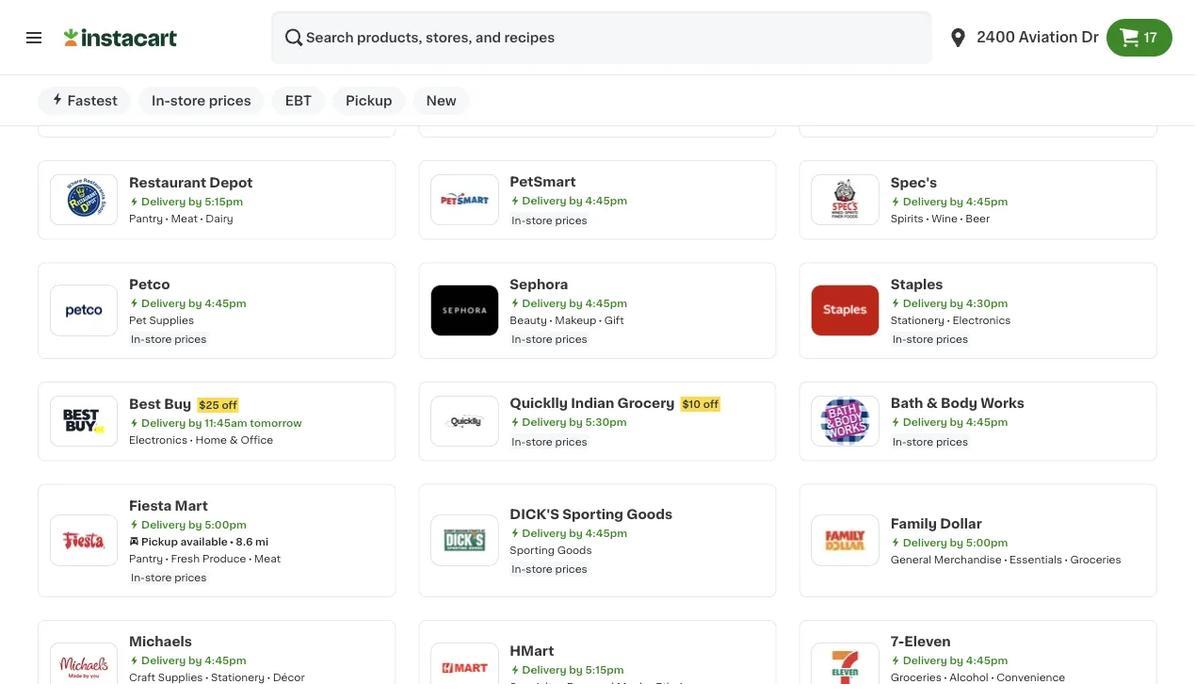 Task type: describe. For each thing, give the bounding box(es) containing it.
in-store prices for petsmart logo
[[512, 215, 588, 225]]

works
[[981, 397, 1025, 410]]

0 horizontal spatial stationery
[[211, 672, 265, 683]]

petco logo image
[[59, 286, 108, 335]]

sporting inside the sporting goods in-store prices
[[510, 545, 555, 555]]

by for fiesta mart
[[188, 519, 202, 529]]

0 vertical spatial sporting
[[563, 507, 624, 521]]

in- down petsmart
[[512, 215, 526, 225]]

family dollar logo image
[[821, 516, 870, 565]]

5:00pm for grocers
[[205, 96, 247, 106]]

petco
[[129, 277, 170, 291]]

indian
[[571, 397, 615, 410]]

by for spec's
[[950, 197, 964, 207]]

makeup
[[555, 315, 597, 325]]

delivery by 4:45pm for petsmart
[[522, 195, 628, 206]]

in- inside pantry fresh produce meat in-store prices
[[131, 572, 145, 583]]

store inside the sporting goods in-store prices
[[526, 564, 553, 574]]

dick's
[[510, 507, 560, 521]]

fastest
[[67, 94, 118, 107]]

office
[[241, 435, 273, 445]]

4:45pm for petsmart
[[586, 195, 628, 206]]

delivery for petco
[[141, 298, 186, 308]]

1 vertical spatial electronics
[[129, 435, 188, 445]]

0 horizontal spatial groceries
[[891, 672, 942, 683]]

store inside pet supplies in-store prices
[[145, 334, 172, 344]]

lower fees on $10+
[[893, 4, 993, 14]]

electronics home & office
[[129, 435, 273, 445]]

best buy $25 off
[[129, 398, 237, 411]]

4:45pm for petco
[[205, 298, 247, 308]]

pet
[[129, 315, 147, 325]]

mart
[[175, 499, 208, 512]]

dollar
[[941, 517, 983, 530]]

pantry meat dairy
[[129, 214, 233, 224]]

fresh
[[171, 553, 200, 563]]

new button
[[413, 87, 470, 115]]

home
[[196, 435, 227, 445]]

in- inside the sporting goods in-store prices
[[512, 564, 526, 574]]

craft supplies stationery décor
[[129, 672, 305, 683]]

delivery by 4:45pm for dick's sporting goods
[[522, 528, 628, 538]]

4:45pm for michaels
[[205, 655, 247, 666]]

in- inside pet supplies in-store prices
[[131, 334, 145, 344]]

in- inside button
[[152, 94, 170, 107]]

4:45pm for spec's
[[967, 197, 1009, 207]]

stationery electronics in-store prices
[[891, 315, 1012, 344]]

supplies for craft
[[158, 672, 203, 683]]

5:30pm
[[586, 417, 627, 427]]

dairy
[[206, 214, 233, 224]]

delivery for staples
[[903, 298, 948, 308]]

delivery by 5:30pm
[[522, 417, 627, 427]]

delivery by 4:45pm for petco
[[141, 298, 247, 308]]

4:45pm for 7-eleven
[[967, 655, 1009, 666]]

merchandise
[[935, 554, 1002, 565]]

beer
[[966, 214, 991, 224]]

depot
[[209, 176, 253, 190]]

instacart logo image
[[64, 26, 177, 49]]

center
[[1011, 75, 1060, 88]]

8.6 mi
[[236, 536, 269, 546]]

delivery by 4:45pm for michaels
[[141, 655, 247, 666]]

by for petco
[[188, 298, 202, 308]]

7-
[[891, 635, 905, 648]]

2400 aviation dr button
[[940, 11, 1107, 64]]

by for 7-eleven
[[950, 655, 964, 666]]

4:45pm for sephora
[[586, 298, 628, 308]]

pickup for pickup available
[[141, 536, 178, 546]]

delivery down buy
[[141, 418, 186, 428]]

quicklly indian grocery logo image
[[440, 397, 489, 446]]

prices inside the beauty makeup gift in-store prices
[[556, 334, 588, 344]]

best
[[129, 398, 161, 411]]

7-eleven logo image
[[821, 644, 870, 684]]

$10
[[683, 399, 701, 409]]

on
[[953, 4, 966, 14]]

spirits wine beer
[[891, 214, 991, 224]]

quicklly
[[510, 397, 568, 410]]

delivery for dick's sporting goods
[[522, 528, 567, 538]]

2400 aviation dr
[[978, 31, 1099, 44]]

hmart
[[510, 645, 554, 658]]

delivery by 11:45am tomorrow
[[141, 418, 302, 428]]

5:15pm for restaurant depot
[[205, 197, 243, 207]]

in-store prices for quicklly indian grocery logo at the bottom of the page
[[512, 436, 588, 447]]

organic
[[129, 112, 171, 123]]

5:15pm for hmart
[[586, 665, 624, 675]]

alcohol
[[950, 672, 989, 683]]

dick's sporting goods
[[510, 507, 673, 521]]

sephora
[[510, 277, 569, 291]]

delivery for bath & body works
[[903, 417, 948, 427]]

beauty
[[510, 315, 547, 325]]

costco
[[891, 75, 942, 88]]

michaels logo image
[[59, 644, 108, 684]]

delivery by 4:30pm
[[903, 298, 1009, 308]]

by for michaels
[[188, 655, 202, 666]]

michaels
[[129, 635, 192, 648]]

by for natural grocers
[[188, 96, 202, 106]]

body
[[941, 397, 978, 410]]

aviation
[[1019, 31, 1079, 44]]

dr
[[1082, 31, 1099, 44]]

specialty
[[178, 112, 227, 123]]

general
[[891, 554, 932, 565]]

organic specialty
[[129, 112, 227, 123]]

delivery for spec's
[[903, 197, 948, 207]]

7-eleven
[[891, 635, 951, 648]]

delivery by 5:00pm for mart
[[141, 519, 247, 529]]

ebt
[[285, 94, 312, 107]]

electronics inside stationery electronics in-store prices
[[953, 315, 1012, 325]]

natural grocers
[[129, 75, 240, 88]]

fees
[[927, 4, 950, 14]]

petsmart
[[510, 175, 576, 188]]

bath
[[891, 397, 924, 410]]

bath & body works
[[891, 397, 1025, 410]]

delivery for sephora
[[522, 298, 567, 308]]

pickup for pickup
[[346, 94, 392, 107]]

family
[[891, 517, 938, 530]]

delivery for natural grocers
[[141, 96, 186, 106]]

4:45pm for dick's sporting goods
[[586, 528, 628, 538]]

general merchandise essentials groceries
[[891, 554, 1122, 565]]

spec's logo image
[[821, 175, 870, 224]]

buy
[[164, 398, 192, 411]]

by for family dollar
[[950, 537, 964, 548]]

bath & body works logo image
[[821, 397, 870, 446]]

supplies for pet
[[149, 315, 194, 325]]

0 vertical spatial groceries
[[1071, 554, 1122, 565]]

4:30pm
[[967, 298, 1009, 308]]

stationery inside stationery electronics in-store prices
[[891, 315, 945, 325]]

4:45pm for bath & body works
[[967, 417, 1009, 427]]

natural
[[129, 75, 181, 88]]

spirits
[[891, 214, 924, 224]]

delivery for hmart
[[522, 665, 567, 675]]

delivery for family dollar
[[903, 537, 948, 548]]

spec's
[[891, 176, 938, 190]]

gift
[[605, 315, 624, 325]]

décor
[[273, 672, 305, 683]]

store down "bath"
[[907, 436, 934, 447]]

business
[[945, 75, 1008, 88]]

essentials
[[1010, 554, 1063, 565]]

ebt button
[[272, 87, 325, 115]]



Task type: locate. For each thing, give the bounding box(es) containing it.
4:45pm
[[586, 195, 628, 206], [967, 197, 1009, 207], [205, 298, 247, 308], [586, 298, 628, 308], [967, 417, 1009, 427], [586, 528, 628, 538], [205, 655, 247, 666], [967, 655, 1009, 666]]

electronics down 4:30pm
[[953, 315, 1012, 325]]

sporting right 'dick's'
[[563, 507, 624, 521]]

1 horizontal spatial groceries
[[1071, 554, 1122, 565]]

in-store prices up specialty
[[152, 94, 251, 107]]

grocers
[[184, 75, 240, 88]]

0 vertical spatial 5:15pm
[[205, 197, 243, 207]]

in-store prices button
[[139, 87, 265, 115]]

delivery by 4:45pm for spec's
[[903, 197, 1009, 207]]

pickup button
[[333, 87, 406, 115]]

eleven
[[905, 635, 951, 648]]

delivery by 4:45pm for sephora
[[522, 298, 628, 308]]

supplies
[[149, 315, 194, 325], [158, 672, 203, 683]]

store down pet
[[145, 334, 172, 344]]

groceries right essentials
[[1071, 554, 1122, 565]]

store down the fresh
[[145, 572, 172, 583]]

in- down the 'beauty'
[[512, 334, 526, 344]]

5:00pm up general merchandise essentials groceries
[[967, 537, 1009, 548]]

0 horizontal spatial sporting
[[510, 545, 555, 555]]

store down the 'beauty'
[[526, 334, 553, 344]]

supplies right pet
[[149, 315, 194, 325]]

delivery down "bath"
[[903, 417, 948, 427]]

off inside quicklly indian grocery $10 off
[[704, 399, 719, 409]]

0 horizontal spatial delivery by 5:15pm
[[141, 197, 243, 207]]

1 horizontal spatial off
[[704, 399, 719, 409]]

sporting goods in-store prices
[[510, 545, 592, 574]]

costco business center
[[891, 75, 1060, 88]]

2 vertical spatial 5:00pm
[[967, 537, 1009, 548]]

1 vertical spatial stationery
[[211, 672, 265, 683]]

1 vertical spatial groceries
[[891, 672, 942, 683]]

0 vertical spatial delivery by 5:00pm
[[141, 96, 247, 106]]

pantry inside pantry fresh produce meat in-store prices
[[129, 553, 163, 563]]

pickup up the fresh
[[141, 536, 178, 546]]

sporting
[[563, 507, 624, 521], [510, 545, 555, 555]]

17 button
[[1107, 19, 1173, 57]]

family dollar
[[891, 517, 983, 530]]

store down petsmart
[[526, 215, 553, 225]]

staples logo image
[[821, 286, 870, 335]]

electronics down best
[[129, 435, 188, 445]]

pantry
[[129, 214, 163, 224], [129, 553, 163, 563]]

fastest button
[[38, 87, 131, 115]]

in- down natural on the left top of page
[[152, 94, 170, 107]]

delivery by 4:45pm down bath & body works
[[903, 417, 1009, 427]]

in- down 'dick's'
[[512, 564, 526, 574]]

$25
[[199, 400, 219, 411]]

prices down makeup
[[556, 334, 588, 344]]

0 horizontal spatial meat
[[171, 214, 198, 224]]

delivery by 5:15pm for restaurant depot
[[141, 197, 243, 207]]

1 vertical spatial supplies
[[158, 672, 203, 683]]

by for bath & body works
[[950, 417, 964, 427]]

prices down the delivery by 5:30pm
[[556, 436, 588, 447]]

prices inside button
[[209, 94, 251, 107]]

1 horizontal spatial stationery
[[891, 315, 945, 325]]

delivery by 4:45pm up makeup
[[522, 298, 628, 308]]

0 vertical spatial pickup
[[346, 94, 392, 107]]

delivery down sephora at the left
[[522, 298, 567, 308]]

craft
[[129, 672, 156, 683]]

delivery by 4:45pm up wine
[[903, 197, 1009, 207]]

1 vertical spatial delivery by 5:00pm
[[141, 519, 247, 529]]

hmart logo image
[[440, 644, 489, 684]]

fiesta mart logo image
[[59, 516, 108, 565]]

prices inside pantry fresh produce meat in-store prices
[[175, 572, 207, 583]]

delivery down 'staples'
[[903, 298, 948, 308]]

$10+
[[969, 4, 993, 14]]

0 horizontal spatial electronics
[[129, 435, 188, 445]]

& right "bath"
[[927, 397, 938, 410]]

delivery by 4:45pm up pet supplies in-store prices
[[141, 298, 247, 308]]

1 vertical spatial &
[[230, 435, 238, 445]]

groceries down the 7-eleven
[[891, 672, 942, 683]]

prices inside pet supplies in-store prices
[[175, 334, 207, 344]]

in-store prices down petsmart
[[512, 215, 588, 225]]

pet supplies in-store prices
[[129, 315, 207, 344]]

stationery left décor
[[211, 672, 265, 683]]

store down delivery by 4:30pm
[[907, 334, 934, 344]]

prices down petsmart
[[556, 215, 588, 225]]

stationery
[[891, 315, 945, 325], [211, 672, 265, 683]]

delivery down restaurant
[[141, 197, 186, 207]]

supplies right craft at left
[[158, 672, 203, 683]]

by for staples
[[950, 298, 964, 308]]

by for sephora
[[569, 298, 583, 308]]

delivery by 5:15pm down restaurant depot
[[141, 197, 243, 207]]

off
[[704, 399, 719, 409], [222, 400, 237, 411]]

pantry left the fresh
[[129, 553, 163, 563]]

delivery down michaels
[[141, 655, 186, 666]]

quicklly indian grocery $10 off
[[510, 397, 719, 410]]

off inside best buy $25 off
[[222, 400, 237, 411]]

delivery for petsmart
[[522, 195, 567, 206]]

delivery by 5:00pm
[[141, 96, 247, 106], [141, 519, 247, 529], [903, 537, 1009, 548]]

prices up best buy $25 off
[[175, 334, 207, 344]]

prices
[[209, 94, 251, 107], [556, 215, 588, 225], [175, 334, 207, 344], [556, 334, 588, 344], [937, 334, 969, 344], [556, 436, 588, 447], [937, 436, 969, 447], [556, 564, 588, 574], [175, 572, 207, 583]]

delivery for michaels
[[141, 655, 186, 666]]

available
[[181, 536, 228, 546]]

store inside stationery electronics in-store prices
[[907, 334, 934, 344]]

delivery down petsmart
[[522, 195, 567, 206]]

0 vertical spatial stationery
[[891, 315, 945, 325]]

1 vertical spatial sporting
[[510, 545, 555, 555]]

delivery down 'dick's'
[[522, 528, 567, 538]]

0 horizontal spatial &
[[230, 435, 238, 445]]

staples
[[891, 277, 944, 291]]

prices down delivery by 4:30pm
[[937, 334, 969, 344]]

meat
[[171, 214, 198, 224], [254, 553, 281, 563]]

0 vertical spatial 5:00pm
[[205, 96, 247, 106]]

prices down 'grocers'
[[209, 94, 251, 107]]

in- inside stationery electronics in-store prices
[[893, 334, 907, 344]]

1 vertical spatial pickup
[[141, 536, 178, 546]]

by for restaurant depot
[[188, 197, 202, 207]]

store down quicklly
[[526, 436, 553, 447]]

delivery by 4:45pm down petsmart
[[522, 195, 628, 206]]

0 horizontal spatial 5:15pm
[[205, 197, 243, 207]]

costco business center link
[[800, 60, 1158, 137]]

in- down 'staples'
[[893, 334, 907, 344]]

1 horizontal spatial sporting
[[563, 507, 624, 521]]

fiesta
[[129, 499, 172, 512]]

delivery by 5:00pm down the dollar
[[903, 537, 1009, 548]]

1 horizontal spatial delivery by 5:15pm
[[522, 665, 624, 675]]

1 vertical spatial delivery by 5:15pm
[[522, 665, 624, 675]]

store inside the beauty makeup gift in-store prices
[[526, 334, 553, 344]]

1 vertical spatial 5:00pm
[[205, 519, 247, 529]]

delivery down natural on the left top of page
[[141, 96, 186, 106]]

1 horizontal spatial &
[[927, 397, 938, 410]]

1 vertical spatial pantry
[[129, 553, 163, 563]]

2 pantry from the top
[[129, 553, 163, 563]]

1 horizontal spatial 5:15pm
[[586, 665, 624, 675]]

lower fees on $10+ link
[[800, 0, 1158, 38]]

in- down pet
[[131, 334, 145, 344]]

pantry fresh produce meat in-store prices
[[129, 553, 281, 583]]

meat left dairy
[[171, 214, 198, 224]]

by for hmart
[[569, 665, 583, 675]]

pickup inside pickup button
[[346, 94, 392, 107]]

0 vertical spatial goods
[[627, 507, 673, 521]]

delivery by 4:45pm down dick's sporting goods
[[522, 528, 628, 538]]

8.6
[[236, 536, 253, 546]]

by
[[188, 96, 202, 106], [569, 195, 583, 206], [188, 197, 202, 207], [950, 197, 964, 207], [188, 298, 202, 308], [569, 298, 583, 308], [950, 298, 964, 308], [569, 417, 583, 427], [950, 417, 964, 427], [188, 418, 202, 428], [188, 519, 202, 529], [569, 528, 583, 538], [950, 537, 964, 548], [188, 655, 202, 666], [950, 655, 964, 666], [569, 665, 583, 675]]

in-store prices
[[152, 94, 251, 107], [512, 215, 588, 225], [512, 436, 588, 447], [893, 436, 969, 447]]

store inside "in-store prices" button
[[170, 94, 206, 107]]

0 horizontal spatial off
[[222, 400, 237, 411]]

in- down pickup available
[[131, 572, 145, 583]]

prices down bath & body works
[[937, 436, 969, 447]]

1 horizontal spatial goods
[[627, 507, 673, 521]]

pickup right ebt button
[[346, 94, 392, 107]]

dick's sporting goods logo image
[[440, 516, 489, 565]]

new
[[426, 94, 457, 107]]

delivery down petco
[[141, 298, 186, 308]]

delivery down the family dollar
[[903, 537, 948, 548]]

in-store prices down the delivery by 5:30pm
[[512, 436, 588, 447]]

delivery by 5:15pm down hmart
[[522, 665, 624, 675]]

1 horizontal spatial electronics
[[953, 315, 1012, 325]]

wine
[[932, 214, 958, 224]]

delivery for fiesta mart
[[141, 519, 186, 529]]

delivery down fiesta mart
[[141, 519, 186, 529]]

delivery down hmart
[[522, 665, 567, 675]]

groceries
[[1071, 554, 1122, 565], [891, 672, 942, 683]]

pantry for pantry fresh produce meat in-store prices
[[129, 553, 163, 563]]

delivery by 5:00pm up specialty
[[141, 96, 247, 106]]

delivery by 4:45pm up alcohol
[[903, 655, 1009, 666]]

store down natural grocers
[[170, 94, 206, 107]]

fiesta mart
[[129, 499, 208, 512]]

prices down the fresh
[[175, 572, 207, 583]]

sephora logo image
[[440, 286, 489, 335]]

2400 aviation dr button
[[947, 11, 1099, 64]]

5:00pm up 8.6
[[205, 519, 247, 529]]

0 horizontal spatial pickup
[[141, 536, 178, 546]]

restaurant depot
[[129, 176, 253, 190]]

by for dick's sporting goods
[[569, 528, 583, 538]]

17
[[1145, 31, 1158, 44]]

supplies inside pet supplies in-store prices
[[149, 315, 194, 325]]

0 vertical spatial delivery by 5:15pm
[[141, 197, 243, 207]]

delivery for restaurant depot
[[141, 197, 186, 207]]

by for petsmart
[[569, 195, 583, 206]]

delivery by 5:00pm down mart on the bottom of the page
[[141, 519, 247, 529]]

1 horizontal spatial meat
[[254, 553, 281, 563]]

delivery by 4:45pm up craft supplies stationery décor on the bottom of the page
[[141, 655, 247, 666]]

delivery down spec's
[[903, 197, 948, 207]]

produce
[[203, 553, 246, 563]]

& down 11:45am
[[230, 435, 238, 445]]

0 vertical spatial pantry
[[129, 214, 163, 224]]

in-store prices inside button
[[152, 94, 251, 107]]

delivery by 5:00pm for grocers
[[141, 96, 247, 106]]

petsmart logo image
[[440, 175, 489, 224]]

prices inside stationery electronics in-store prices
[[937, 334, 969, 344]]

1 vertical spatial meat
[[254, 553, 281, 563]]

5:00pm down 'grocers'
[[205, 96, 247, 106]]

tomorrow
[[250, 418, 302, 428]]

5:00pm for dollar
[[967, 537, 1009, 548]]

delivery down eleven
[[903, 655, 948, 666]]

1 vertical spatial goods
[[558, 545, 592, 555]]

2400
[[978, 31, 1016, 44]]

in- down quicklly
[[512, 436, 526, 447]]

mi
[[255, 536, 269, 546]]

in- inside the beauty makeup gift in-store prices
[[512, 334, 526, 344]]

0 vertical spatial meat
[[171, 214, 198, 224]]

delivery for 7-eleven
[[903, 655, 948, 666]]

prices inside the sporting goods in-store prices
[[556, 564, 588, 574]]

groceries alcohol convenience
[[891, 672, 1066, 683]]

lowe's link
[[419, 60, 777, 137]]

delivery by 4:45pm for 7-eleven
[[903, 655, 1009, 666]]

delivery by 4:45pm for bath & body works
[[903, 417, 1009, 427]]

pantry down restaurant
[[129, 214, 163, 224]]

1 pantry from the top
[[129, 214, 163, 224]]

0 horizontal spatial goods
[[558, 545, 592, 555]]

delivery by 5:15pm for hmart
[[522, 665, 624, 675]]

electronics
[[953, 315, 1012, 325], [129, 435, 188, 445]]

goods inside the sporting goods in-store prices
[[558, 545, 592, 555]]

store inside pantry fresh produce meat in-store prices
[[145, 572, 172, 583]]

meat down mi
[[254, 553, 281, 563]]

beauty makeup gift in-store prices
[[510, 315, 624, 344]]

lowe's
[[510, 75, 558, 88]]

in-
[[152, 94, 170, 107], [512, 215, 526, 225], [131, 334, 145, 344], [512, 334, 526, 344], [893, 334, 907, 344], [512, 436, 526, 447], [893, 436, 907, 447], [512, 564, 526, 574], [131, 572, 145, 583]]

pantry for pantry meat dairy
[[129, 214, 163, 224]]

sporting down 'dick's'
[[510, 545, 555, 555]]

restaurant depot logo image
[[59, 175, 108, 224]]

store down 'dick's'
[[526, 564, 553, 574]]

0 vertical spatial supplies
[[149, 315, 194, 325]]

&
[[927, 397, 938, 410], [230, 435, 238, 445]]

prices down dick's sporting goods
[[556, 564, 588, 574]]

off up 11:45am
[[222, 400, 237, 411]]

in-store prices down "bath"
[[893, 436, 969, 447]]

off right $10
[[704, 399, 719, 409]]

stationery down 'staples'
[[891, 315, 945, 325]]

delivery down quicklly
[[522, 417, 567, 427]]

pickup available
[[141, 536, 228, 546]]

lower
[[893, 4, 925, 14]]

restaurant
[[129, 176, 206, 190]]

0 vertical spatial &
[[927, 397, 938, 410]]

None search field
[[271, 11, 932, 64]]

0 vertical spatial electronics
[[953, 315, 1012, 325]]

delivery by 5:00pm for dollar
[[903, 537, 1009, 548]]

in- down "bath"
[[893, 436, 907, 447]]

5:00pm for mart
[[205, 519, 247, 529]]

1 vertical spatial 5:15pm
[[586, 665, 624, 675]]

Search field
[[271, 11, 932, 64]]

delivery by 4:45pm
[[522, 195, 628, 206], [903, 197, 1009, 207], [141, 298, 247, 308], [522, 298, 628, 308], [903, 417, 1009, 427], [522, 528, 628, 538], [141, 655, 247, 666], [903, 655, 1009, 666]]

1 horizontal spatial pickup
[[346, 94, 392, 107]]

meat inside pantry fresh produce meat in-store prices
[[254, 553, 281, 563]]

2 vertical spatial delivery by 5:00pm
[[903, 537, 1009, 548]]

in-store prices for "bath & body works logo"
[[893, 436, 969, 447]]

best buy logo image
[[59, 397, 108, 446]]



Task type: vqa. For each thing, say whether or not it's contained in the screenshot.
Delivery by 5:00pm related to Mart
yes



